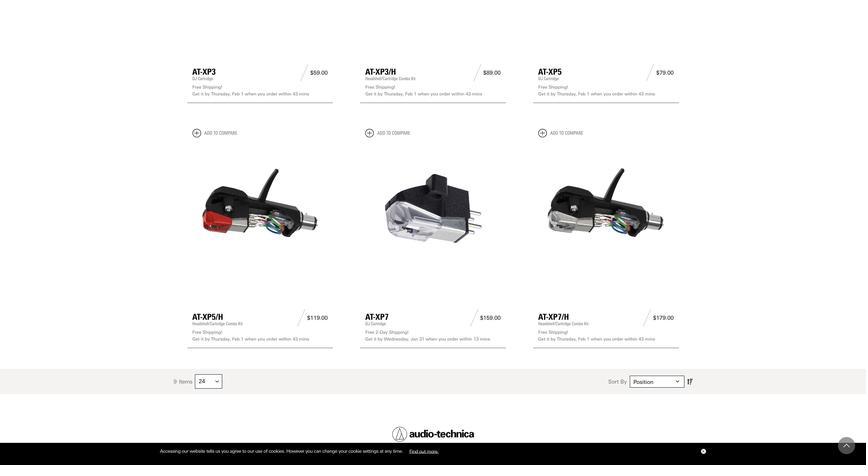 Task type: vqa. For each thing, say whether or not it's contained in the screenshot.


Task type: locate. For each thing, give the bounding box(es) containing it.
1 compare from the left
[[219, 130, 237, 136]]

2 horizontal spatial dj
[[539, 76, 543, 81]]

$119.00
[[307, 315, 328, 322]]

shipping!
[[203, 85, 222, 90], [376, 85, 395, 90], [549, 85, 568, 90], [203, 330, 222, 335], [389, 330, 409, 335], [549, 330, 568, 335]]

shipping! down at-xp5 dj cartridge
[[549, 85, 568, 90]]

shipping! up wednesday,
[[389, 330, 409, 335]]

cartridge for xp3
[[198, 76, 213, 81]]

add
[[204, 130, 212, 136], [377, 130, 385, 136], [550, 130, 558, 136]]

1 horizontal spatial cartridge
[[371, 322, 386, 327]]

get
[[192, 91, 200, 96], [365, 91, 373, 96], [539, 91, 546, 96], [192, 337, 200, 342], [365, 337, 373, 342], [539, 337, 546, 342]]

at-xp3/h headshell/cartridge combo kit
[[365, 67, 416, 81]]

0 horizontal spatial cartridge
[[198, 76, 213, 81]]

kit inside at-xp5/h headshell/cartridge combo kit
[[238, 322, 243, 327]]

1 horizontal spatial add to compare
[[377, 130, 410, 136]]

free inside free 2 -day shipping! get it by wednesday, jan 31 when you order within 13 mins
[[365, 330, 374, 335]]

kit inside at-xp3/h headshell/cartridge combo kit
[[411, 76, 416, 81]]

divider line image
[[299, 64, 310, 81], [472, 64, 484, 81], [645, 64, 657, 81], [295, 310, 307, 327], [468, 310, 480, 327], [641, 310, 653, 327]]

at- inside the at-xp3 dj cartridge
[[192, 67, 203, 77]]

combo inside at-xp5/h headshell/cartridge combo kit
[[226, 322, 237, 327]]

by down at-xp5 dj cartridge
[[551, 91, 556, 96]]

headshell/cartridge inside at-xp3/h headshell/cartridge combo kit
[[365, 76, 398, 81]]

use
[[255, 449, 262, 455]]

cartridge inside at-xp7 dj cartridge
[[371, 322, 386, 327]]

free shipping! get it by thursday, feb 1 when you order within 43 mins
[[192, 85, 309, 96], [365, 85, 482, 96], [539, 85, 655, 96], [192, 330, 309, 342], [539, 330, 655, 342]]

9
[[174, 379, 177, 385]]

2 horizontal spatial add to compare button
[[539, 129, 583, 138]]

at- for xp3
[[192, 67, 203, 77]]

at-xp5 dj cartridge
[[539, 67, 562, 81]]

0 horizontal spatial add
[[204, 130, 212, 136]]

us
[[216, 449, 220, 455]]

free shipping! get it by thursday, feb 1 when you order within 43 mins for xp3
[[192, 85, 309, 96]]

2 horizontal spatial headshell/cartridge
[[539, 322, 571, 327]]

time.
[[393, 449, 403, 455]]

arrow up image
[[844, 443, 850, 449]]

free down the at-xp7/h headshell/cartridge combo kit
[[539, 330, 548, 335]]

dj
[[192, 76, 197, 81], [539, 76, 543, 81], [365, 322, 370, 327]]

by
[[205, 91, 210, 96], [378, 91, 383, 96], [551, 91, 556, 96], [205, 337, 210, 342], [378, 337, 383, 342], [551, 337, 556, 342]]

2 our from the left
[[248, 449, 254, 455]]

1 horizontal spatial our
[[248, 449, 254, 455]]

0 horizontal spatial combo
[[226, 322, 237, 327]]

when inside free 2 -day shipping! get it by wednesday, jan 31 when you order within 13 mins
[[426, 337, 437, 342]]

it
[[201, 91, 204, 96], [374, 91, 377, 96], [547, 91, 550, 96], [201, 337, 204, 342], [374, 337, 377, 342], [547, 337, 550, 342]]

sort
[[609, 379, 619, 385]]

at- for xp5/h
[[192, 313, 203, 322]]

1 horizontal spatial dj
[[365, 322, 370, 327]]

43
[[293, 91, 298, 96], [466, 91, 471, 96], [639, 91, 644, 96], [293, 337, 298, 342], [639, 337, 644, 342]]

1
[[241, 91, 244, 96], [414, 91, 417, 96], [587, 91, 590, 96], [241, 337, 244, 342], [587, 337, 590, 342]]

0 horizontal spatial add to compare
[[204, 130, 237, 136]]

thursday, down 'xp3'
[[211, 91, 231, 96]]

shipping! down the at-xp3 dj cartridge
[[203, 85, 222, 90]]

thursday,
[[211, 91, 231, 96], [384, 91, 404, 96], [557, 91, 577, 96], [211, 337, 231, 342], [557, 337, 577, 342]]

0 horizontal spatial headshell/cartridge
[[192, 322, 225, 327]]

1 horizontal spatial add to compare button
[[365, 129, 410, 138]]

divider line image for at-xp7
[[468, 310, 480, 327]]

out
[[419, 449, 426, 455]]

1 horizontal spatial compare
[[392, 130, 410, 136]]

combo
[[399, 76, 410, 81], [226, 322, 237, 327], [572, 322, 583, 327]]

1 horizontal spatial combo
[[399, 76, 410, 81]]

dj inside the at-xp3 dj cartridge
[[192, 76, 197, 81]]

3 compare from the left
[[565, 130, 583, 136]]

kit
[[411, 76, 416, 81], [238, 322, 243, 327], [584, 322, 589, 327]]

however
[[286, 449, 304, 455]]

it down the at-xp3 dj cartridge
[[201, 91, 204, 96]]

dj for at-xp7
[[365, 322, 370, 327]]

get down at-xp5 dj cartridge
[[539, 91, 546, 96]]

dj inside at-xp7 dj cartridge
[[365, 322, 370, 327]]

tells
[[206, 449, 214, 455]]

combo inside the at-xp7/h headshell/cartridge combo kit
[[572, 322, 583, 327]]

by down at-xp3/h headshell/cartridge combo kit
[[378, 91, 383, 96]]

2 horizontal spatial add
[[550, 130, 558, 136]]

13
[[474, 337, 479, 342]]

1 add to compare button from the left
[[192, 129, 237, 138]]

2 add from the left
[[377, 130, 385, 136]]

it down at-xp5 dj cartridge
[[547, 91, 550, 96]]

it down 'xp7/h'
[[547, 337, 550, 342]]

carrat down image
[[676, 381, 679, 384]]

our
[[182, 449, 188, 455], [248, 449, 254, 455]]

dj left 'xp3'
[[192, 76, 197, 81]]

at- for xp7/h
[[539, 313, 549, 322]]

compare
[[219, 130, 237, 136], [392, 130, 410, 136], [565, 130, 583, 136]]

1 horizontal spatial kit
[[411, 76, 416, 81]]

combo inside at-xp3/h headshell/cartridge combo kit
[[399, 76, 410, 81]]

any
[[385, 449, 392, 455]]

headshell/cartridge
[[365, 76, 398, 81], [192, 322, 225, 327], [539, 322, 571, 327]]

it down 2
[[374, 337, 377, 342]]

3 add to compare button from the left
[[539, 129, 583, 138]]

headshell/cartridge inside at-xp5/h headshell/cartridge combo kit
[[192, 322, 225, 327]]

dj left xp5
[[539, 76, 543, 81]]

get down at-xp5/h headshell/cartridge combo kit
[[192, 337, 200, 342]]

dj inside at-xp5 dj cartridge
[[539, 76, 543, 81]]

it down xp3/h at the left
[[374, 91, 377, 96]]

at-xp3 dj cartridge
[[192, 67, 216, 81]]

1 add from the left
[[204, 130, 212, 136]]

add to compare button for at-xp7
[[365, 129, 410, 138]]

0 horizontal spatial compare
[[219, 130, 237, 136]]

at- for xp5
[[539, 67, 549, 77]]

order
[[267, 91, 277, 96], [440, 91, 451, 96], [613, 91, 624, 96], [267, 337, 277, 342], [447, 337, 458, 342], [613, 337, 624, 342]]

combo right xp3/h at the left
[[399, 76, 410, 81]]

at xp7 image
[[365, 143, 501, 279]]

items
[[179, 379, 192, 385]]

1 horizontal spatial add
[[377, 130, 385, 136]]

cartridge inside at-xp5 dj cartridge
[[544, 76, 559, 81]]

feb
[[232, 91, 240, 96], [405, 91, 413, 96], [578, 91, 586, 96], [232, 337, 240, 342], [578, 337, 586, 342]]

when
[[245, 91, 256, 96], [418, 91, 430, 96], [591, 91, 603, 96], [245, 337, 256, 342], [426, 337, 437, 342], [591, 337, 603, 342]]

dj left 'xp7'
[[365, 322, 370, 327]]

headshell/cartridge for xp7/h
[[539, 322, 571, 327]]

add for xp5/h
[[204, 130, 212, 136]]

2 horizontal spatial combo
[[572, 322, 583, 327]]

-
[[378, 330, 380, 335]]

by down the at-xp7/h headshell/cartridge combo kit
[[551, 337, 556, 342]]

cookie
[[349, 449, 362, 455]]

thursday, down at-xp3/h headshell/cartridge combo kit
[[384, 91, 404, 96]]

divider line image for at-xp7/h
[[641, 310, 653, 327]]

1 for xp3/h
[[414, 91, 417, 96]]

2
[[376, 330, 378, 335]]

our left use
[[248, 449, 254, 455]]

headshell/cartridge inside the at-xp7/h headshell/cartridge combo kit
[[539, 322, 571, 327]]

2 horizontal spatial cartridge
[[544, 76, 559, 81]]

2 add to compare from the left
[[377, 130, 410, 136]]

free shipping! get it by thursday, feb 1 when you order within 43 mins for xp5
[[539, 85, 655, 96]]

$79.00
[[657, 70, 674, 76]]

add to compare button for at-xp5/h
[[192, 129, 237, 138]]

xp3
[[203, 67, 216, 77]]

cookies.
[[269, 449, 285, 455]]

combo for xp7/h
[[572, 322, 583, 327]]

add for xp7
[[377, 130, 385, 136]]

at- for xp7
[[365, 313, 376, 322]]

find out more. link
[[404, 447, 444, 457]]

at-xp7/h headshell/cartridge combo kit
[[539, 313, 589, 327]]

at-xp7 dj cartridge
[[365, 313, 389, 327]]

2 horizontal spatial compare
[[565, 130, 583, 136]]

combo right xp5/h
[[226, 322, 237, 327]]

2 add to compare button from the left
[[365, 129, 410, 138]]

$159.00
[[480, 315, 501, 322]]

get down at-xp7 dj cartridge
[[365, 337, 373, 342]]

jan
[[411, 337, 418, 342]]

$59.00
[[310, 70, 328, 76]]

add to compare button for at-xp7/h
[[539, 129, 583, 138]]

at- inside the at-xp7/h headshell/cartridge combo kit
[[539, 313, 549, 322]]

1 horizontal spatial headshell/cartridge
[[365, 76, 398, 81]]

1 add to compare from the left
[[204, 130, 237, 136]]

3 add to compare from the left
[[550, 130, 583, 136]]

cartridge inside the at-xp3 dj cartridge
[[198, 76, 213, 81]]

at
[[380, 449, 384, 455]]

add to compare button
[[192, 129, 237, 138], [365, 129, 410, 138], [539, 129, 583, 138]]

cartridge for xp7
[[371, 322, 386, 327]]

0 horizontal spatial our
[[182, 449, 188, 455]]

2 compare from the left
[[392, 130, 410, 136]]

xp3/h
[[376, 67, 396, 77]]

kit right xp5/h
[[238, 322, 243, 327]]

at- inside at-xp7 dj cartridge
[[365, 313, 376, 322]]

compare for xp7/h
[[565, 130, 583, 136]]

you inside free 2 -day shipping! get it by wednesday, jan 31 when you order within 13 mins
[[439, 337, 446, 342]]

free down at-xp3/h headshell/cartridge combo kit
[[365, 85, 374, 90]]

wednesday,
[[384, 337, 410, 342]]

get down at-xp3/h headshell/cartridge combo kit
[[365, 91, 373, 96]]

kit inside the at-xp7/h headshell/cartridge combo kit
[[584, 322, 589, 327]]

agree
[[230, 449, 241, 455]]

1 for xp5
[[587, 91, 590, 96]]

by down at-xp5/h headshell/cartridge combo kit
[[205, 337, 210, 342]]

divider line image for at-xp5/h
[[295, 310, 307, 327]]

shipping! down the at-xp7/h headshell/cartridge combo kit
[[549, 330, 568, 335]]

store logo image
[[392, 428, 474, 443]]

of
[[264, 449, 268, 455]]

combo right 'xp7/h'
[[572, 322, 583, 327]]

cartridge
[[198, 76, 213, 81], [544, 76, 559, 81], [371, 322, 386, 327]]

at- inside at-xp5 dj cartridge
[[539, 67, 549, 77]]

0 horizontal spatial add to compare button
[[192, 129, 237, 138]]

free left 2
[[365, 330, 374, 335]]

0 horizontal spatial kit
[[238, 322, 243, 327]]

at- inside at-xp5/h headshell/cartridge combo kit
[[192, 313, 203, 322]]

headshell/cartridge for xp3/h
[[365, 76, 398, 81]]

$89.00
[[484, 70, 501, 76]]

3 add from the left
[[550, 130, 558, 136]]

9 items
[[174, 379, 192, 385]]

by down -
[[378, 337, 383, 342]]

within
[[279, 91, 292, 96], [452, 91, 465, 96], [625, 91, 638, 96], [279, 337, 292, 342], [460, 337, 472, 342], [625, 337, 638, 342]]

1 our from the left
[[182, 449, 188, 455]]

by
[[621, 379, 627, 385]]

free
[[192, 85, 201, 90], [365, 85, 374, 90], [539, 85, 548, 90], [192, 330, 201, 335], [365, 330, 374, 335], [539, 330, 548, 335]]

kit for xp3/h
[[411, 76, 416, 81]]

mins
[[299, 91, 309, 96], [472, 91, 482, 96], [645, 91, 655, 96], [299, 337, 309, 342], [480, 337, 490, 342], [645, 337, 655, 342]]

2 horizontal spatial add to compare
[[550, 130, 583, 136]]

add to compare
[[204, 130, 237, 136], [377, 130, 410, 136], [550, 130, 583, 136]]

add to compare for xp7/h
[[550, 130, 583, 136]]

at-
[[192, 67, 203, 77], [365, 67, 376, 77], [539, 67, 549, 77], [192, 313, 203, 322], [365, 313, 376, 322], [539, 313, 549, 322]]

you
[[258, 91, 265, 96], [431, 91, 438, 96], [604, 91, 611, 96], [258, 337, 265, 342], [439, 337, 446, 342], [604, 337, 611, 342], [221, 449, 229, 455], [306, 449, 313, 455]]

divider line image for at-xp3/h
[[472, 64, 484, 81]]

kit right xp3/h at the left
[[411, 76, 416, 81]]

kit right 'xp7/h'
[[584, 322, 589, 327]]

at- inside at-xp3/h headshell/cartridge combo kit
[[365, 67, 376, 77]]

get down the at-xp7/h headshell/cartridge combo kit
[[539, 337, 546, 342]]

sort by
[[609, 379, 627, 385]]

free shipping! get it by thursday, feb 1 when you order within 43 mins for xp3/h
[[365, 85, 482, 96]]

our left the website
[[182, 449, 188, 455]]

2 horizontal spatial kit
[[584, 322, 589, 327]]

to
[[213, 130, 218, 136], [386, 130, 391, 136], [560, 130, 564, 136], [242, 449, 246, 455]]

0 horizontal spatial dj
[[192, 76, 197, 81]]

at xp7/h image
[[539, 143, 674, 279]]

thursday, down xp5
[[557, 91, 577, 96]]



Task type: describe. For each thing, give the bounding box(es) containing it.
shipping! inside free 2 -day shipping! get it by wednesday, jan 31 when you order within 13 mins
[[389, 330, 409, 335]]

xp5
[[549, 67, 562, 77]]

cartridge for xp5
[[544, 76, 559, 81]]

kit for xp7/h
[[584, 322, 589, 327]]

kit for xp5/h
[[238, 322, 243, 327]]

cross image
[[702, 451, 705, 454]]

free 2 -day shipping! get it by wednesday, jan 31 when you order within 13 mins
[[365, 330, 490, 342]]

set descending direction image
[[687, 378, 693, 387]]

free down at-xp5 dj cartridge
[[539, 85, 548, 90]]

can
[[314, 449, 321, 455]]

thursday, for xp5
[[557, 91, 577, 96]]

shipping! down at-xp3/h headshell/cartridge combo kit
[[376, 85, 395, 90]]

it inside free 2 -day shipping! get it by wednesday, jan 31 when you order within 13 mins
[[374, 337, 377, 342]]

shipping! down at-xp5/h headshell/cartridge combo kit
[[203, 330, 222, 335]]

at- for xp3/h
[[365, 67, 376, 77]]

order inside free 2 -day shipping! get it by wednesday, jan 31 when you order within 13 mins
[[447, 337, 458, 342]]

feb for at-xp5
[[578, 91, 586, 96]]

more.
[[427, 449, 439, 455]]

thursday, down the at-xp7/h headshell/cartridge combo kit
[[557, 337, 577, 342]]

31
[[419, 337, 425, 342]]

at xp5/h image
[[192, 143, 328, 279]]

thursday, for xp3/h
[[384, 91, 404, 96]]

free down the at-xp3 dj cartridge
[[192, 85, 201, 90]]

find
[[410, 449, 418, 455]]

xp5/h
[[203, 313, 223, 322]]

your
[[339, 449, 347, 455]]

divider line image for at-xp3
[[299, 64, 310, 81]]

within inside free 2 -day shipping! get it by wednesday, jan 31 when you order within 13 mins
[[460, 337, 472, 342]]

43 for at-xp3
[[293, 91, 298, 96]]

xp7/h
[[549, 313, 569, 322]]

get down the at-xp3 dj cartridge
[[192, 91, 200, 96]]

headshell/cartridge for xp5/h
[[192, 322, 225, 327]]

combo for xp5/h
[[226, 322, 237, 327]]

add to compare for xp7
[[377, 130, 410, 136]]

add for xp7/h
[[550, 130, 558, 136]]

at-xp5/h headshell/cartridge combo kit
[[192, 313, 243, 327]]

compare for xp7
[[392, 130, 410, 136]]

it down xp5/h
[[201, 337, 204, 342]]

1 for xp3
[[241, 91, 244, 96]]

mins inside free 2 -day shipping! get it by wednesday, jan 31 when you order within 13 mins
[[480, 337, 490, 342]]

feb for at-xp3/h
[[405, 91, 413, 96]]

add to compare for xp5/h
[[204, 130, 237, 136]]

to for xp7
[[386, 130, 391, 136]]

dj for at-xp5
[[539, 76, 543, 81]]

to for xp7/h
[[560, 130, 564, 136]]

dj for at-xp3
[[192, 76, 197, 81]]

compare for xp5/h
[[219, 130, 237, 136]]

accessing
[[160, 449, 181, 455]]

combo for xp3/h
[[399, 76, 410, 81]]

to for xp5/h
[[213, 130, 218, 136]]

carrat down image
[[216, 381, 219, 384]]

thursday, down at-xp5/h headshell/cartridge combo kit
[[211, 337, 231, 342]]

43 for at-xp3/h
[[466, 91, 471, 96]]

thursday, for xp3
[[211, 91, 231, 96]]

day
[[380, 330, 388, 335]]

settings
[[363, 449, 379, 455]]

xp7
[[376, 313, 389, 322]]

website
[[190, 449, 205, 455]]

feb for at-xp3
[[232, 91, 240, 96]]

find out more.
[[410, 449, 439, 455]]

by inside free 2 -day shipping! get it by wednesday, jan 31 when you order within 13 mins
[[378, 337, 383, 342]]

by down the at-xp3 dj cartridge
[[205, 91, 210, 96]]

free down at-xp5/h headshell/cartridge combo kit
[[192, 330, 201, 335]]

$179.00
[[653, 315, 674, 322]]

get inside free 2 -day shipping! get it by wednesday, jan 31 when you order within 13 mins
[[365, 337, 373, 342]]

divider line image for at-xp5
[[645, 64, 657, 81]]

accessing our website tells us you agree to our use of cookies. however you can change your cookie settings at any time.
[[160, 449, 404, 455]]

change
[[323, 449, 337, 455]]

43 for at-xp5
[[639, 91, 644, 96]]



